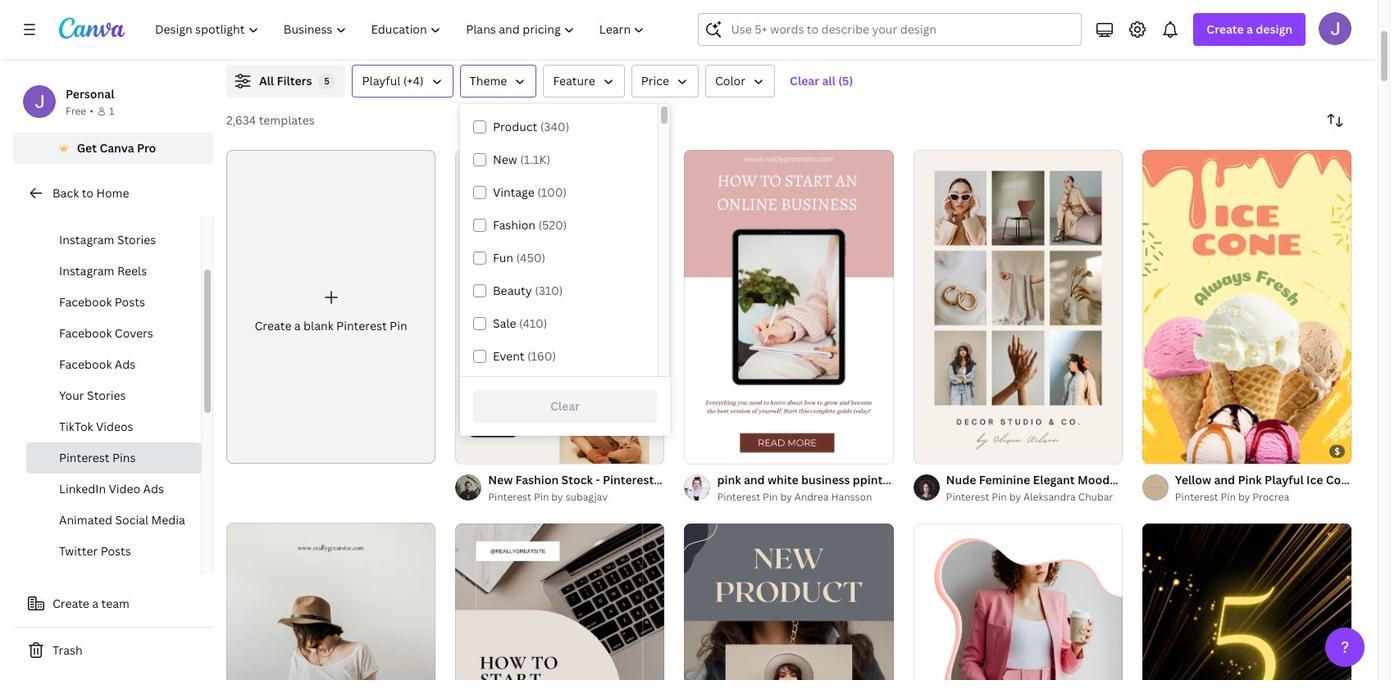 Task type: describe. For each thing, give the bounding box(es) containing it.
white
[[768, 472, 799, 488]]

linkedin video ads
[[59, 481, 164, 497]]

top level navigation element
[[144, 13, 659, 46]]

create a team button
[[13, 588, 213, 621]]

price
[[641, 73, 669, 89]]

playful (+4) button
[[352, 65, 453, 98]]

a for design
[[1247, 21, 1253, 37]]

blank
[[304, 319, 334, 334]]

chubar
[[1078, 490, 1113, 504]]

create a design button
[[1194, 13, 1306, 46]]

(410)
[[519, 316, 547, 331]]

fun (450)
[[493, 250, 546, 266]]

and for yellow
[[1214, 472, 1235, 488]]

instagram for instagram posts
[[59, 201, 114, 217]]

(310)
[[535, 283, 563, 299]]

stories for your stories
[[87, 388, 126, 404]]

yellow
[[1175, 472, 1211, 488]]

5 filter options selected element
[[319, 73, 335, 89]]

twitter posts link
[[26, 536, 201, 568]]

andrea
[[795, 490, 829, 504]]

create a team
[[52, 596, 129, 612]]

create a design
[[1207, 21, 1293, 37]]

filters
[[277, 73, 312, 89]]

0 vertical spatial fashion
[[493, 217, 536, 233]]

theme button
[[460, 65, 537, 98]]

design
[[1256, 21, 1293, 37]]

all filters
[[259, 73, 312, 89]]

create for create a team
[[52, 596, 89, 612]]

pin inside pink and white business ppinterest pin pinterest pin by andrea hansson
[[763, 490, 778, 504]]

team
[[101, 596, 129, 612]]

pink modern blog post pinterest pin image
[[913, 524, 1123, 681]]

clear for clear
[[550, 399, 580, 414]]

instagram reels link
[[26, 256, 201, 287]]

by inside yellow and pink playful ice cone promo pinterest pin by procrea
[[1238, 490, 1250, 504]]

pin
[[914, 472, 932, 488]]

color button
[[705, 65, 775, 98]]

personal
[[66, 86, 114, 102]]

tiktok videos
[[59, 419, 133, 435]]

procrea
[[1253, 490, 1289, 504]]

hansson
[[831, 490, 872, 504]]

pin right blank
[[390, 319, 407, 334]]

create a blank pinterest pin link
[[226, 150, 436, 464]]

product (340)
[[493, 119, 569, 135]]

pinterest pin templates image
[[1002, 0, 1352, 45]]

instagram posts
[[59, 201, 148, 217]]

linkedin
[[59, 481, 106, 497]]

fashion inside new fashion stock - pinterest pin pinterest pin by subagjav
[[516, 472, 559, 488]]

new (1.1k)
[[493, 152, 550, 167]]

get
[[77, 140, 97, 156]]

grey abstract simple new product fashion pinterest pin image
[[684, 524, 894, 681]]

home
[[96, 185, 129, 201]]

sale
[[493, 316, 516, 331]]

facebook for facebook posts
[[59, 294, 112, 310]]

and for pink
[[744, 472, 765, 488]]

2,634
[[226, 112, 256, 128]]

Search search field
[[731, 14, 1071, 45]]

1
[[109, 104, 114, 118]]

new for new fashion stock - pinterest pin pinterest pin by subagjav
[[488, 472, 513, 488]]

fashion (520)
[[493, 217, 567, 233]]

create a blank pinterest pin
[[255, 319, 407, 334]]

templates
[[259, 112, 315, 128]]

instagram posts link
[[26, 194, 201, 225]]

pin left pink
[[657, 472, 675, 488]]

fun
[[493, 250, 513, 266]]

pinterest down new fashion stock - pinterest pin link
[[488, 490, 531, 504]]

color
[[715, 73, 746, 89]]

ads inside 'link'
[[143, 481, 164, 497]]

tiktok videos link
[[26, 412, 201, 443]]

ice
[[1306, 472, 1323, 488]]

(5)
[[838, 73, 853, 89]]

reels
[[117, 263, 147, 279]]

social
[[115, 513, 149, 528]]

pink and white business ppinterest pin pinterest pin by andrea hansson
[[717, 472, 932, 504]]

5
[[324, 75, 329, 87]]

yellow and pink playful ice cone promo link
[[1175, 471, 1390, 489]]

pinterest inside pink and white business ppinterest pin pinterest pin by andrea hansson
[[717, 490, 760, 504]]

feature button
[[543, 65, 625, 98]]

beauty
[[493, 283, 532, 299]]

stock
[[561, 472, 593, 488]]

(+4)
[[403, 73, 424, 89]]

free
[[66, 104, 86, 118]]

free •
[[66, 104, 93, 118]]

new for new (1.1k)
[[493, 152, 517, 167]]

theme
[[470, 73, 507, 89]]

new fashion stock - pinterest pin link
[[488, 471, 675, 489]]

playful inside button
[[362, 73, 400, 89]]

$
[[1335, 445, 1340, 457]]

pinterest up linkedin
[[59, 450, 110, 466]]

all
[[259, 73, 274, 89]]

playful inside yellow and pink playful ice cone promo pinterest pin by procrea
[[1265, 472, 1304, 488]]

pin inside yellow and pink playful ice cone promo pinterest pin by procrea
[[1221, 490, 1236, 504]]

your stories link
[[26, 381, 201, 412]]

beauty (310)
[[493, 283, 563, 299]]

facebook ads
[[59, 357, 135, 372]]

pink and white business ppinterest pin image
[[684, 150, 894, 464]]

white brown simple fashion sale - pinterest pin image
[[226, 523, 436, 681]]

stories for instagram stories
[[117, 232, 156, 248]]

subagjav
[[566, 490, 608, 504]]

new blog business - pinterest pin image
[[455, 524, 665, 681]]

get canva pro
[[77, 140, 156, 156]]

playful (+4)
[[362, 73, 424, 89]]

animated social media
[[59, 513, 185, 528]]

animated
[[59, 513, 112, 528]]

event (160)
[[493, 349, 556, 364]]

pinterest pin by aleksandra chubar link
[[946, 489, 1123, 506]]

tiktok
[[59, 419, 93, 435]]



Task type: locate. For each thing, give the bounding box(es) containing it.
3 by from the left
[[1009, 490, 1021, 504]]

clear for clear all (5)
[[790, 73, 819, 89]]

and inside pink and white business ppinterest pin pinterest pin by andrea hansson
[[744, 472, 765, 488]]

aleksandra
[[1024, 490, 1076, 504]]

•
[[90, 104, 93, 118]]

back to home link
[[13, 177, 213, 210]]

posts for instagram posts
[[117, 201, 148, 217]]

create left design
[[1207, 21, 1244, 37]]

a inside create a blank pinterest pin element
[[294, 319, 301, 334]]

1 horizontal spatial clear
[[790, 73, 819, 89]]

and left pink
[[1214, 472, 1235, 488]]

0 horizontal spatial clear
[[550, 399, 580, 414]]

new left (1.1k) at the left top
[[493, 152, 517, 167]]

1 vertical spatial instagram
[[59, 232, 114, 248]]

facebook ads link
[[26, 349, 201, 381]]

0 vertical spatial stories
[[117, 232, 156, 248]]

instagram for instagram reels
[[59, 263, 114, 279]]

0 vertical spatial instagram
[[59, 201, 114, 217]]

1 vertical spatial stories
[[87, 388, 126, 404]]

1 instagram from the top
[[59, 201, 114, 217]]

posts for facebook posts
[[115, 294, 145, 310]]

feature
[[553, 73, 595, 89]]

0 horizontal spatial ads
[[115, 357, 135, 372]]

jacob simon image
[[1319, 12, 1352, 45]]

a for blank
[[294, 319, 301, 334]]

facebook up facebook ads
[[59, 326, 112, 341]]

0 vertical spatial playful
[[362, 73, 400, 89]]

facebook
[[59, 294, 112, 310], [59, 326, 112, 341], [59, 357, 112, 372]]

vintage
[[493, 185, 534, 200]]

1 vertical spatial facebook
[[59, 326, 112, 341]]

price button
[[631, 65, 699, 98]]

pinterest right blank
[[336, 319, 387, 334]]

0 vertical spatial clear
[[790, 73, 819, 89]]

0 horizontal spatial and
[[744, 472, 765, 488]]

business
[[801, 472, 850, 488]]

2 and from the left
[[1214, 472, 1235, 488]]

by
[[551, 490, 563, 504], [780, 490, 792, 504], [1009, 490, 1021, 504], [1238, 490, 1250, 504]]

ads right video
[[143, 481, 164, 497]]

1 vertical spatial clear
[[550, 399, 580, 414]]

create left blank
[[255, 319, 291, 334]]

0 vertical spatial create
[[1207, 21, 1244, 37]]

a inside create a design dropdown button
[[1247, 21, 1253, 37]]

-
[[596, 472, 600, 488]]

pinterest right -
[[603, 472, 654, 488]]

1 by from the left
[[551, 490, 563, 504]]

video
[[109, 481, 140, 497]]

trash
[[52, 643, 83, 659]]

pro
[[137, 140, 156, 156]]

1 vertical spatial new
[[488, 472, 513, 488]]

nude feminine elegant moodboard photo collage fashion blog pinterest pin image
[[913, 150, 1123, 464]]

instagram for instagram stories
[[59, 232, 114, 248]]

posts up instagram stories link
[[117, 201, 148, 217]]

create for create a design
[[1207, 21, 1244, 37]]

2 vertical spatial posts
[[101, 544, 131, 559]]

all
[[822, 73, 836, 89]]

clear button
[[473, 390, 657, 423]]

1 and from the left
[[744, 472, 765, 488]]

facebook for facebook ads
[[59, 357, 112, 372]]

pinterest down yellow
[[1175, 490, 1218, 504]]

2 vertical spatial a
[[92, 596, 99, 612]]

0 vertical spatial a
[[1247, 21, 1253, 37]]

(450)
[[516, 250, 546, 266]]

0 horizontal spatial a
[[92, 596, 99, 612]]

pin left the "procrea"
[[1221, 490, 1236, 504]]

a left blank
[[294, 319, 301, 334]]

pinterest pin by andrea hansson link
[[717, 489, 894, 506]]

pink
[[717, 472, 741, 488]]

by down stock
[[551, 490, 563, 504]]

pin
[[390, 319, 407, 334], [657, 472, 675, 488], [534, 490, 549, 504], [763, 490, 778, 504], [992, 490, 1007, 504], [1221, 490, 1236, 504]]

posts for twitter posts
[[101, 544, 131, 559]]

1 vertical spatial posts
[[115, 294, 145, 310]]

your
[[59, 388, 84, 404]]

clear down (160) on the bottom left
[[550, 399, 580, 414]]

2 vertical spatial facebook
[[59, 357, 112, 372]]

0 horizontal spatial create
[[52, 596, 89, 612]]

playful left (+4)
[[362, 73, 400, 89]]

1 vertical spatial create
[[255, 319, 291, 334]]

new left stock
[[488, 472, 513, 488]]

videos
[[96, 419, 133, 435]]

linkedin video ads link
[[26, 474, 201, 505]]

instagram
[[59, 201, 114, 217], [59, 232, 114, 248], [59, 263, 114, 279]]

facebook posts link
[[26, 287, 201, 318]]

new
[[493, 152, 517, 167], [488, 472, 513, 488]]

your stories
[[59, 388, 126, 404]]

create
[[1207, 21, 1244, 37], [255, 319, 291, 334], [52, 596, 89, 612]]

by inside pink and white business ppinterest pin pinterest pin by andrea hansson
[[780, 490, 792, 504]]

facebook up your stories
[[59, 357, 112, 372]]

by down white
[[780, 490, 792, 504]]

1 horizontal spatial create
[[255, 319, 291, 334]]

a
[[1247, 21, 1253, 37], [294, 319, 301, 334], [92, 596, 99, 612]]

sale (410)
[[493, 316, 547, 331]]

posts down the reels
[[115, 294, 145, 310]]

2 vertical spatial create
[[52, 596, 89, 612]]

facebook inside 'link'
[[59, 326, 112, 341]]

1 vertical spatial ads
[[143, 481, 164, 497]]

pinterest
[[336, 319, 387, 334], [59, 450, 110, 466], [603, 472, 654, 488], [488, 490, 531, 504], [717, 490, 760, 504], [946, 490, 989, 504], [1175, 490, 1218, 504]]

0 vertical spatial new
[[493, 152, 517, 167]]

(1.1k)
[[520, 152, 550, 167]]

0 horizontal spatial playful
[[362, 73, 400, 89]]

vintage (100)
[[493, 185, 567, 200]]

new inside new fashion stock - pinterest pin pinterest pin by subagjav
[[488, 472, 513, 488]]

1 vertical spatial fashion
[[516, 472, 559, 488]]

facebook posts
[[59, 294, 145, 310]]

pins
[[112, 450, 136, 466]]

a left design
[[1247, 21, 1253, 37]]

ppinterest
[[853, 472, 911, 488]]

a for team
[[92, 596, 99, 612]]

instagram reels
[[59, 263, 147, 279]]

by inside new fashion stock - pinterest pin pinterest pin by subagjav
[[551, 490, 563, 504]]

None search field
[[698, 13, 1082, 46]]

new fashion stock - pinterest pin image
[[455, 150, 665, 464]]

by left aleksandra
[[1009, 490, 1021, 504]]

clear all (5)
[[790, 73, 853, 89]]

3 instagram from the top
[[59, 263, 114, 279]]

new fashion stock - pinterest pin pinterest pin by subagjav
[[488, 472, 675, 504]]

(340)
[[540, 119, 569, 135]]

get canva pro button
[[13, 133, 213, 164]]

promo
[[1358, 472, 1390, 488]]

pinterest pin by subagjav link
[[488, 489, 665, 506]]

cone
[[1326, 472, 1355, 488]]

fashion left stock
[[516, 472, 559, 488]]

playful up the "procrea"
[[1265, 472, 1304, 488]]

and inside yellow and pink playful ice cone promo pinterest pin by procrea
[[1214, 472, 1235, 488]]

back
[[52, 185, 79, 201]]

a inside create a team button
[[92, 596, 99, 612]]

a left team
[[92, 596, 99, 612]]

pinterest down pink
[[717, 490, 760, 504]]

Sort by button
[[1319, 104, 1352, 137]]

2 by from the left
[[780, 490, 792, 504]]

1 vertical spatial a
[[294, 319, 301, 334]]

pinterest pin by procrea link
[[1175, 489, 1352, 506]]

2 horizontal spatial create
[[1207, 21, 1244, 37]]

2 horizontal spatial a
[[1247, 21, 1253, 37]]

create left team
[[52, 596, 89, 612]]

pink and white business ppinterest pin link
[[717, 471, 932, 489]]

product
[[493, 119, 537, 135]]

2 instagram from the top
[[59, 232, 114, 248]]

pinterest inside yellow and pink playful ice cone promo pinterest pin by procrea
[[1175, 490, 1218, 504]]

clear all (5) button
[[782, 65, 861, 98]]

ads down covers
[[115, 357, 135, 372]]

1 facebook from the top
[[59, 294, 112, 310]]

0 vertical spatial posts
[[117, 201, 148, 217]]

yellow and pink playful ice cone promotion pinterest pin image
[[1142, 150, 1352, 464]]

pinterest pin by aleksandra chubar
[[946, 490, 1113, 504]]

posts
[[117, 201, 148, 217], [115, 294, 145, 310], [101, 544, 131, 559]]

fashion
[[493, 217, 536, 233], [516, 472, 559, 488]]

2 vertical spatial instagram
[[59, 263, 114, 279]]

and right pink
[[744, 472, 765, 488]]

facebook for facebook covers
[[59, 326, 112, 341]]

1 horizontal spatial playful
[[1265, 472, 1304, 488]]

pin left aleksandra
[[992, 490, 1007, 504]]

pinterest left aleksandra
[[946, 490, 989, 504]]

1 horizontal spatial and
[[1214, 472, 1235, 488]]

posts down animated social media link
[[101, 544, 131, 559]]

canva
[[100, 140, 134, 156]]

create inside dropdown button
[[1207, 21, 1244, 37]]

fashion down 'vintage'
[[493, 217, 536, 233]]

twitter
[[59, 544, 98, 559]]

1 horizontal spatial a
[[294, 319, 301, 334]]

pink
[[1238, 472, 1262, 488]]

(520)
[[538, 217, 567, 233]]

1 vertical spatial playful
[[1265, 472, 1304, 488]]

to
[[82, 185, 93, 201]]

0 vertical spatial ads
[[115, 357, 135, 372]]

create inside button
[[52, 596, 89, 612]]

create for create a blank pinterest pin
[[255, 319, 291, 334]]

and
[[744, 472, 765, 488], [1214, 472, 1235, 488]]

create a blank pinterest pin element
[[226, 150, 436, 464]]

0 vertical spatial facebook
[[59, 294, 112, 310]]

by down pink
[[1238, 490, 1250, 504]]

facebook down instagram reels
[[59, 294, 112, 310]]

pin down new fashion stock - pinterest pin link
[[534, 490, 549, 504]]

stories up the reels
[[117, 232, 156, 248]]

pin down white
[[763, 490, 778, 504]]

twitter posts
[[59, 544, 131, 559]]

back to home
[[52, 185, 129, 201]]

stories down facebook ads link
[[87, 388, 126, 404]]

2 facebook from the top
[[59, 326, 112, 341]]

1 horizontal spatial ads
[[143, 481, 164, 497]]

facebook covers link
[[26, 318, 201, 349]]

4 by from the left
[[1238, 490, 1250, 504]]

clear left all
[[790, 73, 819, 89]]

3 facebook from the top
[[59, 357, 112, 372]]

event
[[493, 349, 525, 364]]

yellow and pink playful ice cone promo pinterest pin by procrea
[[1175, 472, 1390, 504]]

pinterest pins
[[59, 450, 136, 466]]



Task type: vqa. For each thing, say whether or not it's contained in the screenshot.


